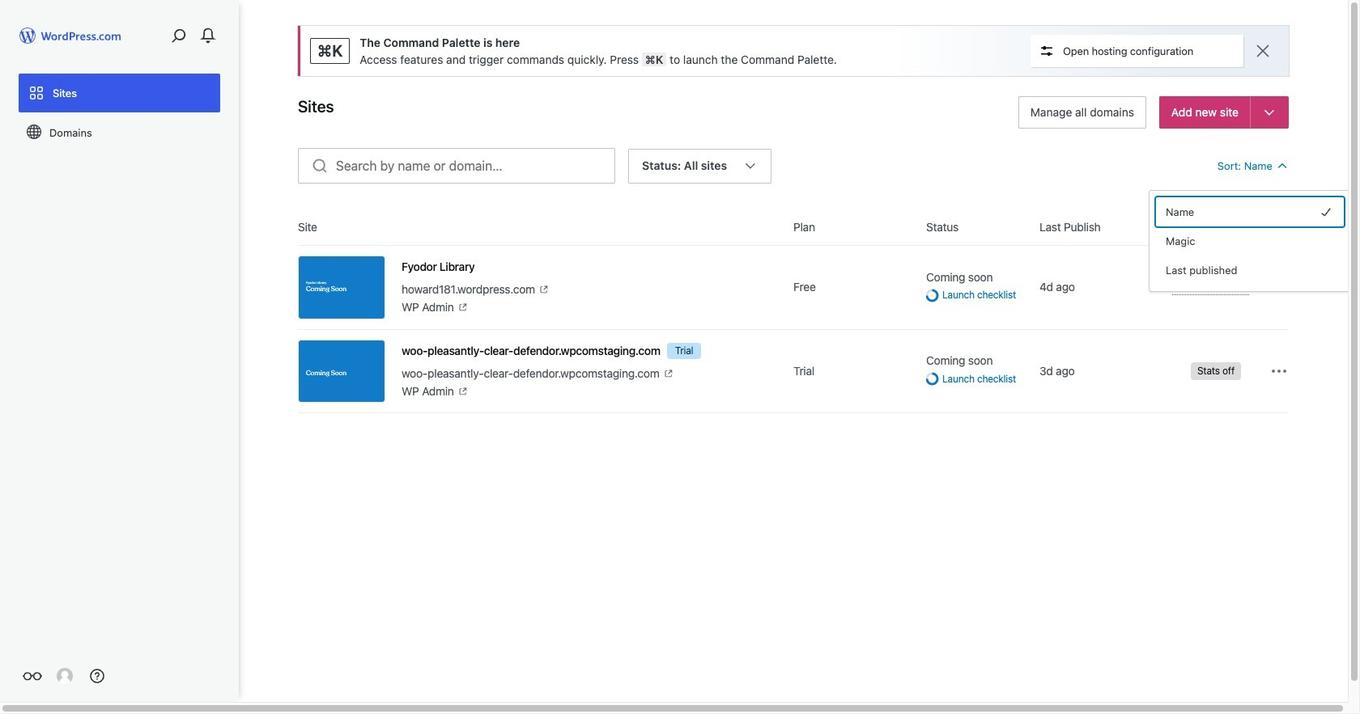 Task type: locate. For each thing, give the bounding box(es) containing it.
None search field
[[298, 148, 615, 184]]

dismiss image
[[1253, 41, 1273, 61]]

menu
[[1156, 198, 1344, 285]]

toggle menu image
[[1262, 105, 1277, 120]]

howard image
[[57, 669, 73, 685]]

highest hourly views 0 image
[[1172, 285, 1249, 296]]



Task type: describe. For each thing, give the bounding box(es) containing it.
visit wp admin image
[[457, 386, 469, 397]]

sorting by name. switch sorting mode image
[[1276, 160, 1289, 172]]

visit wp admin image
[[457, 302, 469, 314]]

right image
[[1316, 202, 1336, 222]]

Search search field
[[336, 149, 615, 183]]

reader image
[[23, 667, 42, 687]]

displaying all sites. element
[[642, 150, 727, 182]]



Task type: vqa. For each thing, say whether or not it's contained in the screenshot.
Highest hourly views 0 image
yes



